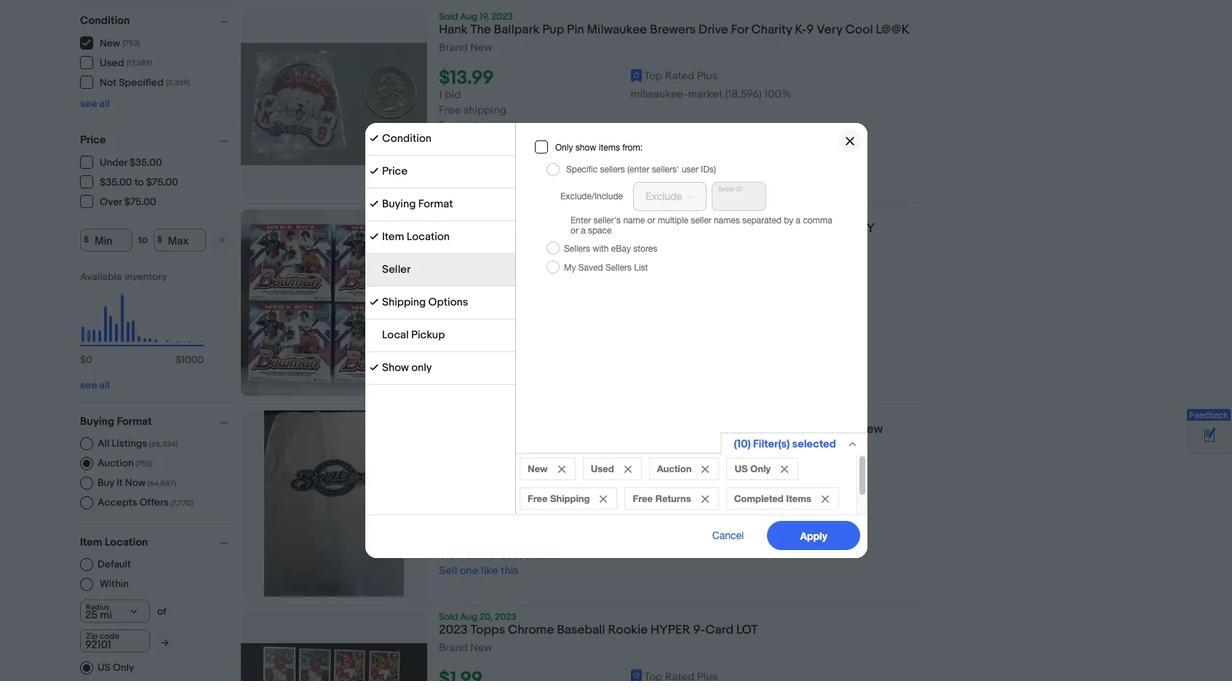 Task type: locate. For each thing, give the bounding box(es) containing it.
sell inside the 'free shipping free returns view similar active items sell one like this'
[[439, 363, 457, 377]]

used for used
[[591, 463, 614, 475]]

buying for buying format tab
[[382, 197, 416, 211]]

active inside the 'free shipping free returns view similar active items sell one like this'
[[500, 348, 531, 362]]

(18,596) for milwaukee-market (18,596) 100%
[[725, 503, 762, 516]]

1 vertical spatial 1
[[439, 302, 443, 316]]

like inside 'milwaukee-market (18,596) 100% free shipping free returns view similar active items sell one like this'
[[481, 149, 498, 163]]

19, right of
[[480, 210, 489, 221]]

1 view from the top
[[439, 134, 463, 148]]

1 vertical spatial view similar active items link
[[439, 348, 561, 362]]

2 vertical spatial this
[[501, 564, 519, 578]]

item location up default
[[80, 535, 148, 549]]

2 market from the top
[[688, 503, 723, 516]]

to right the minimum value in $ "text field"
[[138, 234, 148, 246]]

aug
[[460, 11, 478, 23], [460, 210, 478, 221], [460, 612, 478, 623]]

1 horizontal spatial l@@k
[[876, 23, 910, 37]]

buying format down price 'tab'
[[382, 197, 453, 211]]

0 vertical spatial see all
[[80, 97, 110, 110]]

1 horizontal spatial us only
[[734, 463, 771, 475]]

(753) for new
[[123, 39, 140, 48]]

condition up new (753)
[[80, 13, 130, 27]]

1 vertical spatial similar
[[466, 348, 498, 362]]

(753)
[[123, 39, 140, 48], [135, 459, 153, 468]]

see all button for price
[[80, 379, 110, 391]]

1 horizontal spatial item
[[382, 230, 404, 244]]

buying format button
[[80, 415, 234, 428]]

(10) filter(s) selected
[[734, 438, 836, 451]]

3 view from the top
[[439, 549, 463, 563]]

1 horizontal spatial condition
[[382, 132, 431, 146]]

1 vertical spatial price
[[382, 165, 407, 178]]

3 1 from the top
[[439, 503, 443, 517]]

3 filter applied image from the top
[[369, 232, 378, 241]]

shipping down seller on the left of page
[[382, 296, 426, 309]]

price
[[80, 133, 106, 147], [382, 165, 407, 178]]

l@@k inside sold  aug 19, 2023 hank the ballpark pup pin milwaukee brewers drive for charity k-9 very cool l@@k brand new
[[876, 23, 910, 37]]

price up under
[[80, 133, 106, 147]]

remove filter - shipping options - free shipping image
[[600, 496, 607, 503]]

big
[[664, 422, 683, 437]]

aug left 4
[[460, 210, 478, 221]]

like up buying format tab
[[481, 149, 498, 163]]

bid for $79.99
[[445, 302, 461, 316]]

us inside 'link'
[[98, 661, 111, 674]]

items inside 'milwaukee-market (18,596) 100% free shipping free returns view similar active items sell one like this'
[[533, 134, 561, 148]]

item location up seller on the left of page
[[382, 230, 450, 244]]

2 bid from the top
[[445, 302, 461, 316]]

format up all listings (65,334)
[[117, 415, 152, 428]]

1 vertical spatial market
[[688, 503, 723, 516]]

condition inside condition tab
[[382, 132, 431, 146]]

1 horizontal spatial brewers
[[650, 23, 696, 37]]

0 horizontal spatial format
[[117, 415, 152, 428]]

one up "topps"
[[460, 564, 479, 578]]

sell
[[439, 149, 457, 163], [439, 363, 457, 377], [439, 564, 457, 578]]

2 (18,596) from the top
[[725, 503, 762, 516]]

1 one from the top
[[460, 149, 479, 163]]

1 horizontal spatial us
[[734, 463, 748, 475]]

like right only
[[481, 363, 498, 377]]

100% inside 'milwaukee-market (18,596) 100% free shipping free returns view similar active items sell one like this'
[[764, 87, 791, 101]]

price down condition tab
[[382, 165, 407, 178]]

2023
[[492, 11, 513, 23], [492, 210, 513, 221], [495, 612, 517, 623], [439, 623, 468, 638]]

0 vertical spatial like
[[481, 149, 498, 163]]

location down buying format tab
[[406, 230, 450, 244]]

aug left 20, at left
[[460, 612, 478, 623]]

us inside dialog
[[734, 463, 748, 475]]

56"
[[750, 422, 768, 437]]

0 horizontal spatial lot
[[439, 221, 460, 236]]

(18,596) down for on the top
[[725, 87, 762, 101]]

0 horizontal spatial price
[[80, 133, 106, 147]]

(18,596) inside 'milwaukee-market (18,596) 100% free shipping free returns view similar active items sell one like this'
[[725, 87, 762, 101]]

cards
[[711, 221, 745, 236]]

format down price 'tab'
[[418, 197, 453, 211]]

2 100% from the top
[[764, 503, 791, 516]]

1 vertical spatial shipping
[[550, 493, 590, 505]]

apply within filter image
[[162, 638, 169, 648]]

0 vertical spatial buying
[[382, 197, 416, 211]]

1 sell from the top
[[439, 149, 457, 163]]

location
[[406, 230, 450, 244], [105, 535, 148, 549]]

1 vertical spatial returns
[[464, 333, 499, 347]]

0 vertical spatial rated
[[665, 69, 695, 83]]

baseball left rookie at the bottom of page
[[557, 623, 605, 638]]

3 this from the top
[[501, 564, 519, 578]]

1 sold from the top
[[439, 11, 458, 23]]

items
[[533, 134, 561, 148], [599, 142, 620, 153], [533, 348, 561, 362], [533, 549, 561, 563]]

filter applied image inside item location tab
[[369, 232, 378, 241]]

market inside 'milwaukee-market (18,596) 100% free shipping free returns view similar active items sell one like this'
[[688, 87, 723, 101]]

see for price
[[80, 379, 97, 391]]

9
[[807, 23, 814, 37]]

brand inside milwaukee brewers promo sga blanket big huge 39" x 56" baseball brand new l@@k !
[[822, 422, 855, 437]]

1 for $79.99
[[439, 302, 443, 316]]

2023 inside sold  aug 19, 2023 lot of 4 (four) 2021 bowman baseball trading cards mega boxes factory sealed brand new
[[492, 210, 513, 221]]

3 similar from the top
[[466, 549, 498, 563]]

filter applied image inside price 'tab'
[[369, 167, 378, 175]]

similar up 20, at left
[[466, 549, 498, 563]]

options
[[428, 296, 468, 309]]

brand
[[439, 41, 468, 55], [439, 255, 468, 269], [822, 422, 855, 437], [439, 642, 468, 655]]

1 1 from the top
[[439, 88, 443, 102]]

2 vertical spatial view
[[439, 549, 463, 563]]

item location for item location tab
[[382, 230, 450, 244]]

sell one like this link for $13.99
[[439, 149, 519, 163]]

1 horizontal spatial buying format
[[382, 197, 453, 211]]

$75.00
[[146, 176, 178, 189], [124, 196, 156, 208]]

brewers left promo
[[502, 422, 548, 437]]

1 vertical spatial top rated plus
[[645, 484, 718, 498]]

shipping
[[382, 296, 426, 309], [550, 493, 590, 505]]

not specified (2,369)
[[100, 76, 190, 89]]

view inside 'milwaukee-market (18,596) 100% free shipping free returns view similar active items sell one like this'
[[439, 134, 463, 148]]

accepts offers (7,770)
[[98, 496, 193, 509]]

1 bid for $79.99
[[439, 302, 461, 316]]

buying format inside buying format tab
[[382, 197, 453, 211]]

l@@k left !
[[439, 438, 473, 452]]

filter applied image
[[369, 199, 378, 208], [369, 298, 378, 306], [369, 363, 378, 372]]

milwaukee- up from:
[[631, 87, 688, 101]]

shipping down $13.99
[[464, 104, 506, 117]]

3 sell from the top
[[439, 564, 457, 578]]

active inside 'milwaukee-market (18,596) 100% free shipping free returns view similar active items sell one like this'
[[500, 134, 531, 148]]

0 horizontal spatial condition
[[80, 13, 130, 27]]

baseball inside sold  aug 20, 2023 2023 topps chrome baseball rookie hyper 9-card lot brand new
[[557, 623, 605, 638]]

one inside view similar active items sell one like this
[[460, 564, 479, 578]]

2 top rated plus from the top
[[645, 484, 718, 498]]

rated left remove filter - show only - free returns image
[[665, 484, 695, 498]]

like inside the 'free shipping free returns view similar active items sell one like this'
[[481, 363, 498, 377]]

sold inside sold  aug 20, 2023 2023 topps chrome baseball rookie hyper 9-card lot brand new
[[439, 612, 458, 623]]

auction down milwaukee brewers promo sga blanket big huge 39" x 56" baseball brand new l@@k ! link
[[657, 463, 692, 475]]

2 horizontal spatial only
[[750, 463, 771, 475]]

1 vertical spatial sold
[[439, 210, 458, 221]]

2 view from the top
[[439, 348, 463, 362]]

condition button
[[80, 13, 234, 27]]

buying
[[382, 197, 416, 211], [80, 415, 114, 428]]

1 horizontal spatial only
[[555, 142, 573, 153]]

location for item location dropdown button
[[105, 535, 148, 549]]

baseball
[[614, 221, 663, 236], [771, 422, 819, 437], [557, 623, 605, 638]]

filter applied image inside shipping options tab
[[369, 298, 378, 306]]

2 vertical spatial filter applied image
[[369, 363, 378, 372]]

under $35.00
[[100, 157, 162, 169]]

shipping
[[464, 104, 506, 117], [464, 318, 506, 331]]

sell one like this link up 20, at left
[[439, 564, 519, 578]]

sell one like this link
[[439, 149, 519, 163], [439, 363, 519, 377], [439, 564, 519, 578]]

filter applied image inside show only tab
[[369, 363, 378, 372]]

sold  aug 19, 2023 hank the ballpark pup pin milwaukee brewers drive for charity k-9 very cool l@@k brand new
[[439, 11, 910, 55]]

1 all from the top
[[99, 97, 110, 110]]

19,
[[480, 11, 489, 23], [480, 210, 489, 221]]

2 sold from the top
[[439, 210, 458, 221]]

0 vertical spatial (753)
[[123, 39, 140, 48]]

(18,596) for milwaukee-market (18,596) 100% free shipping free returns view similar active items sell one like this
[[725, 87, 762, 101]]

1 aug from the top
[[460, 11, 478, 23]]

top rated plus down remove filter - buying format - auction icon
[[645, 484, 718, 498]]

0 horizontal spatial location
[[105, 535, 148, 549]]

2 vertical spatial 1 bid
[[439, 503, 461, 517]]

available inventory
[[80, 270, 167, 283]]

plus down drive
[[697, 69, 718, 83]]

lot inside sold  aug 20, 2023 2023 topps chrome baseball rookie hyper 9-card lot brand new
[[737, 623, 758, 638]]

location for item location tab
[[406, 230, 450, 244]]

(753) inside new (753)
[[123, 39, 140, 48]]

item
[[382, 230, 404, 244], [80, 535, 102, 549]]

2 vertical spatial sold
[[439, 612, 458, 623]]

price for price dropdown button
[[80, 133, 106, 147]]

1 market from the top
[[688, 87, 723, 101]]

sell inside view similar active items sell one like this
[[439, 564, 457, 578]]

sell inside 'milwaukee-market (18,596) 100% free shipping free returns view similar active items sell one like this'
[[439, 149, 457, 163]]

0 vertical spatial market
[[688, 87, 723, 101]]

0 vertical spatial condition
[[80, 13, 130, 27]]

2 1 from the top
[[439, 302, 443, 316]]

bid for $13.99
[[445, 88, 461, 102]]

see all button
[[80, 97, 110, 110], [80, 379, 110, 391]]

mega
[[748, 221, 780, 236]]

buying down price 'tab'
[[382, 197, 416, 211]]

brewers inside sold  aug 19, 2023 hank the ballpark pup pin milwaukee brewers drive for charity k-9 very cool l@@k brand new
[[650, 23, 696, 37]]

shipping inside 'milwaukee-market (18,596) 100% free shipping free returns view similar active items sell one like this'
[[464, 104, 506, 117]]

top right remove filter - shipping options - free shipping icon
[[645, 484, 663, 498]]

aug inside sold  aug 19, 2023 lot of 4 (four) 2021 bowman baseball trading cards mega boxes factory sealed brand new
[[460, 210, 478, 221]]

baseball inside milwaukee brewers promo sga blanket big huge 39" x 56" baseball brand new l@@k !
[[771, 422, 819, 437]]

$75.00 down $35.00 to $75.00
[[124, 196, 156, 208]]

shipping inside tab
[[382, 296, 426, 309]]

returns down $79.99
[[464, 333, 499, 347]]

(18,596) up the cancel button
[[725, 503, 762, 516]]

None text field
[[80, 629, 150, 653]]

1 vertical spatial filter applied image
[[369, 167, 378, 175]]

$
[[84, 234, 89, 245], [157, 234, 162, 245], [80, 353, 86, 366], [176, 353, 182, 366]]

1 see from the top
[[80, 97, 97, 110]]

market for milwaukee-market (18,596) 100% free shipping free returns view similar active items sell one like this
[[688, 87, 723, 101]]

1 horizontal spatial price
[[382, 165, 407, 178]]

0 vertical spatial location
[[406, 230, 450, 244]]

boxes
[[783, 221, 818, 236]]

100% down "remove filter - item location - us only" icon
[[764, 503, 791, 516]]

auction up it
[[98, 457, 134, 469]]

view similar active items link
[[439, 134, 561, 148], [439, 348, 561, 362], [439, 549, 561, 563]]

shipping down $79.99
[[464, 318, 506, 331]]

$35.00 up the over $75.00 link
[[100, 176, 132, 189]]

milwaukee- for milwaukee-market (18,596) 100%
[[631, 503, 688, 516]]

0 vertical spatial bid
[[445, 88, 461, 102]]

1 vertical spatial milwaukee
[[439, 422, 499, 437]]

like up 20, at left
[[481, 564, 498, 578]]

aug inside sold  aug 19, 2023 hank the ballpark pup pin milwaukee brewers drive for charity k-9 very cool l@@k brand new
[[460, 11, 478, 23]]

factory
[[821, 221, 875, 236]]

item location
[[382, 230, 450, 244], [80, 535, 148, 549]]

milwaukee- left remove filter - show only - free returns image
[[631, 503, 688, 516]]

see all for condition
[[80, 97, 110, 110]]

baseball up (10) filter(s) selected
[[771, 422, 819, 437]]

one right only
[[460, 363, 479, 377]]

1 19, from the top
[[480, 11, 489, 23]]

lot right card
[[737, 623, 758, 638]]

1 1 bid from the top
[[439, 88, 461, 102]]

active
[[500, 134, 531, 148], [500, 348, 531, 362], [500, 549, 531, 563]]

2 see all button from the top
[[80, 379, 110, 391]]

1 (18,596) from the top
[[725, 87, 762, 101]]

item inside tab
[[382, 230, 404, 244]]

1 bid from the top
[[445, 88, 461, 102]]

0 horizontal spatial us only
[[98, 661, 134, 674]]

1 vertical spatial see all
[[80, 379, 110, 391]]

2 one from the top
[[460, 363, 479, 377]]

1 view similar active items link from the top
[[439, 134, 561, 148]]

milwaukee right pin
[[587, 23, 647, 37]]

blanket
[[619, 422, 661, 437]]

buying up the all
[[80, 415, 114, 428]]

2 milwaukee- from the top
[[631, 503, 688, 516]]

buying inside buying format tab
[[382, 197, 416, 211]]

1 filter applied image from the top
[[369, 199, 378, 208]]

sold left 20, at left
[[439, 612, 458, 623]]

used inside dialog
[[591, 463, 614, 475]]

2 vertical spatial 1
[[439, 503, 443, 517]]

sealed
[[439, 237, 483, 251]]

0 horizontal spatial shipping
[[382, 296, 426, 309]]

1 rated from the top
[[665, 69, 695, 83]]

1 filter applied image from the top
[[369, 134, 378, 143]]

1 milwaukee- from the top
[[631, 87, 688, 101]]

l@@k inside milwaukee brewers promo sga blanket big huge 39" x 56" baseball brand new l@@k !
[[439, 438, 473, 452]]

hank the ballpark pup pin milwaukee brewers drive for charity k-9 very cool l@@k heading
[[439, 23, 910, 37]]

to
[[134, 176, 144, 189], [138, 234, 148, 246]]

3 like from the top
[[481, 564, 498, 578]]

100%
[[764, 87, 791, 101], [764, 503, 791, 516]]

view similar active items link up price 'tab'
[[439, 134, 561, 148]]

sold for $79.99
[[439, 210, 458, 221]]

hank the ballpark pup pin milwaukee brewers drive for charity k-9 very cool l@@k link
[[439, 23, 919, 41]]

milwaukee up !
[[439, 422, 499, 437]]

3 one from the top
[[460, 564, 479, 578]]

milwaukee- for milwaukee-market (18,596) 100% free shipping free returns view similar active items sell one like this
[[631, 87, 688, 101]]

lot up sealed
[[439, 221, 460, 236]]

1 similar from the top
[[466, 134, 498, 148]]

0 vertical spatial milwaukee-
[[631, 87, 688, 101]]

1 vertical spatial top
[[645, 484, 663, 498]]

aug for $13.99
[[460, 11, 478, 23]]

market up the cancel button
[[688, 503, 723, 516]]

1 vertical spatial (18,596)
[[725, 503, 762, 516]]

view similar active items link down $79.99
[[439, 348, 561, 362]]

tab list containing condition
[[365, 123, 515, 385]]

sold left the the
[[439, 11, 458, 23]]

item location tab
[[365, 221, 515, 254]]

1 vertical spatial all
[[99, 379, 110, 391]]

3 aug from the top
[[460, 612, 478, 623]]

sold inside sold  aug 19, 2023 hank the ballpark pup pin milwaukee brewers drive for charity k-9 very cool l@@k brand new
[[439, 11, 458, 23]]

item up seller on the left of page
[[382, 230, 404, 244]]

0 vertical spatial price
[[80, 133, 106, 147]]

price button
[[80, 133, 234, 147]]

Minimum Value in $ text field
[[80, 228, 132, 252]]

returns inside 'milwaukee-market (18,596) 100% free shipping free returns view similar active items sell one like this'
[[464, 119, 499, 133]]

condition for condition dropdown button
[[80, 13, 130, 27]]

price inside 'tab'
[[382, 165, 407, 178]]

free up price 'tab'
[[439, 119, 461, 133]]

remove filter - condition - new image
[[558, 466, 565, 473]]

2 see from the top
[[80, 379, 97, 391]]

3 sold from the top
[[439, 612, 458, 623]]

item location inside item location tab
[[382, 230, 450, 244]]

$35.00 up $35.00 to $75.00
[[130, 157, 162, 169]]

1 horizontal spatial lot
[[737, 623, 758, 638]]

1 vertical spatial us
[[98, 661, 111, 674]]

filter applied image inside condition tab
[[369, 134, 378, 143]]

auction inside dialog
[[657, 463, 692, 475]]

1 vertical spatial sell one like this link
[[439, 363, 519, 377]]

1 horizontal spatial shipping
[[550, 493, 590, 505]]

 (64,587) Items text field
[[146, 479, 176, 488]]

1 sell one like this link from the top
[[439, 149, 519, 163]]

view
[[439, 134, 463, 148], [439, 348, 463, 362], [439, 549, 463, 563]]

buying format
[[382, 197, 453, 211], [80, 415, 152, 428]]

item for item location dropdown button
[[80, 535, 102, 549]]

2 vertical spatial bid
[[445, 503, 461, 517]]

similar right only
[[466, 348, 498, 362]]

1 vertical spatial see all button
[[80, 379, 110, 391]]

only inside 'link'
[[113, 661, 134, 674]]

2 view similar active items link from the top
[[439, 348, 561, 362]]

1 active from the top
[[500, 134, 531, 148]]

3 active from the top
[[500, 549, 531, 563]]

milwaukee inside milwaukee brewers promo sga blanket big huge 39" x 56" baseball brand new l@@k !
[[439, 422, 499, 437]]

condition for condition tab
[[382, 132, 431, 146]]

filter applied image
[[369, 134, 378, 143], [369, 167, 378, 175], [369, 232, 378, 241]]

0 horizontal spatial buying format
[[80, 415, 152, 428]]

to inside $35.00 to $75.00 link
[[134, 176, 144, 189]]

2 vertical spatial one
[[460, 564, 479, 578]]

all up the all
[[99, 379, 110, 391]]

1 vertical spatial shipping
[[464, 318, 506, 331]]

0 horizontal spatial buying
[[80, 415, 114, 428]]

1 vertical spatial 19,
[[480, 210, 489, 221]]

2 like from the top
[[481, 363, 498, 377]]

0 horizontal spatial only
[[113, 661, 134, 674]]

2023 right 4
[[492, 210, 513, 221]]

0 vertical spatial l@@k
[[876, 23, 910, 37]]

1 vertical spatial baseball
[[771, 422, 819, 437]]

to down under $35.00
[[134, 176, 144, 189]]

item up default link
[[80, 535, 102, 549]]

1 vertical spatial condition
[[382, 132, 431, 146]]

1 vertical spatial (753)
[[135, 459, 153, 468]]

shipping options tab
[[365, 287, 515, 320]]

shipping down remove filter - condition - new image
[[550, 493, 590, 505]]

 (7,770) Items text field
[[169, 498, 193, 508]]

1 returns from the top
[[464, 119, 499, 133]]

19, right hank
[[480, 11, 489, 23]]

see all button for condition
[[80, 97, 110, 110]]

used for used (17,389)
[[100, 57, 124, 69]]

3 filter applied image from the top
[[369, 363, 378, 372]]

1 100% from the top
[[764, 87, 791, 101]]

1 see all from the top
[[80, 97, 110, 110]]

aug left ballpark
[[460, 11, 478, 23]]

baseball left "trading"
[[614, 221, 663, 236]]

aug inside sold  aug 20, 2023 2023 topps chrome baseball rookie hyper 9-card lot brand new
[[460, 612, 478, 623]]

1 vertical spatial rated
[[665, 484, 695, 498]]

1 vertical spatial plus
[[697, 484, 718, 498]]

sold inside sold  aug 19, 2023 lot of 4 (four) 2021 bowman baseball trading cards mega boxes factory sealed brand new
[[439, 210, 458, 221]]

2 sell one like this link from the top
[[439, 363, 519, 377]]

0 vertical spatial sell one like this link
[[439, 149, 519, 163]]

milwaukee- inside 'milwaukee-market (18,596) 100% free shipping free returns view similar active items sell one like this'
[[631, 87, 688, 101]]

2 vertical spatial aug
[[460, 612, 478, 623]]

1 horizontal spatial buying
[[382, 197, 416, 211]]

0 vertical spatial plus
[[697, 69, 718, 83]]

2 filter applied image from the top
[[369, 298, 378, 306]]

format
[[418, 197, 453, 211], [117, 415, 152, 428]]

(753) inside auction (753)
[[135, 459, 153, 468]]

all down not
[[99, 97, 110, 110]]

bid
[[445, 88, 461, 102], [445, 302, 461, 316], [445, 503, 461, 517]]

see all button down not
[[80, 97, 110, 110]]

2023 right 20, at left
[[495, 612, 517, 623]]

from:
[[622, 142, 642, 153]]

plus
[[697, 69, 718, 83], [697, 484, 718, 498]]

2 similar from the top
[[466, 348, 498, 362]]

buying for buying format dropdown button
[[80, 415, 114, 428]]

location inside tab
[[406, 230, 450, 244]]

ballpark
[[494, 23, 540, 37]]

1 vertical spatial used
[[591, 463, 614, 475]]

0 vertical spatial buying format
[[382, 197, 453, 211]]

0 vertical spatial filter applied image
[[369, 134, 378, 143]]

1 bid
[[439, 88, 461, 102], [439, 302, 461, 316], [439, 503, 461, 517]]

tab list
[[365, 123, 515, 385]]

us only inside 'link'
[[98, 661, 134, 674]]

charity
[[752, 23, 792, 37]]

see all for price
[[80, 379, 110, 391]]

$75.00 down under $35.00
[[146, 176, 178, 189]]

1 horizontal spatial location
[[406, 230, 450, 244]]

top down sold  aug 19, 2023 hank the ballpark pup pin milwaukee brewers drive for charity k-9 very cool l@@k brand new
[[645, 69, 663, 83]]

brewers left drive
[[650, 23, 696, 37]]

view similar active items link up 20, at left
[[439, 549, 561, 563]]

0 vertical spatial aug
[[460, 11, 478, 23]]

plus up the milwaukee-market (18,596) 100% on the bottom right of page
[[697, 484, 718, 498]]

condition up price 'tab'
[[382, 132, 431, 146]]

milwaukee inside sold  aug 19, 2023 hank the ballpark pup pin milwaukee brewers drive for charity k-9 very cool l@@k brand new
[[587, 23, 647, 37]]

buying format for buying format dropdown button
[[80, 415, 152, 428]]

1 see all button from the top
[[80, 97, 110, 110]]

2 all from the top
[[99, 379, 110, 391]]

under
[[100, 157, 127, 169]]

lot
[[439, 221, 460, 236], [737, 623, 758, 638]]

buying format for buying format tab
[[382, 197, 453, 211]]

l@@k right cool
[[876, 23, 910, 37]]

2 19, from the top
[[480, 210, 489, 221]]

100% down charity
[[764, 87, 791, 101]]

used up not
[[100, 57, 124, 69]]

0 vertical spatial returns
[[464, 119, 499, 133]]

19, inside sold  aug 19, 2023 lot of 4 (four) 2021 bowman baseball trading cards mega boxes factory sealed brand new
[[480, 210, 489, 221]]

2 see all from the top
[[80, 379, 110, 391]]

2 aug from the top
[[460, 210, 478, 221]]

0 horizontal spatial l@@k
[[439, 438, 473, 452]]

1 vertical spatial only
[[750, 463, 771, 475]]

items inside the 'free shipping free returns view similar active items sell one like this'
[[533, 348, 561, 362]]

2 vertical spatial active
[[500, 549, 531, 563]]

100% for milwaukee-market (18,596) 100%
[[764, 503, 791, 516]]

market down drive
[[688, 87, 723, 101]]

sell one like this link up buying format tab
[[439, 149, 519, 163]]

1 shipping from the top
[[464, 104, 506, 117]]

2 1 bid from the top
[[439, 302, 461, 316]]

brewers
[[650, 23, 696, 37], [502, 422, 548, 437]]

0 vertical spatial this
[[501, 149, 519, 163]]

0 horizontal spatial milwaukee
[[439, 422, 499, 437]]

baseball inside sold  aug 19, 2023 lot of 4 (four) 2021 bowman baseball trading cards mega boxes factory sealed brand new
[[614, 221, 663, 236]]

sold left of
[[439, 210, 458, 221]]

(753) up 'used (17,389)'
[[123, 39, 140, 48]]

$35.00 to $75.00 link
[[80, 175, 179, 189]]

0 vertical spatial sell
[[439, 149, 457, 163]]

dialog
[[0, 0, 1233, 681]]

0 vertical spatial top rated plus
[[645, 69, 718, 83]]

similar up price 'tab'
[[466, 134, 498, 148]]

milwaukee
[[587, 23, 647, 37], [439, 422, 499, 437]]

(2,369)
[[166, 78, 190, 87]]

1 like from the top
[[481, 149, 498, 163]]

0 vertical spatial (18,596)
[[725, 87, 762, 101]]

0 vertical spatial see
[[80, 97, 97, 110]]

seller
[[382, 263, 410, 277]]

free left remove filter - shipping options - free shipping icon
[[527, 493, 547, 505]]

(753) up 'buy it now (64,587)'
[[135, 459, 153, 468]]

(10) filter(s) selected button
[[720, 432, 867, 455]]

0 vertical spatial brewers
[[650, 23, 696, 37]]

location up default
[[105, 535, 148, 549]]

19, inside sold  aug 19, 2023 hank the ballpark pup pin milwaukee brewers drive for charity k-9 very cool l@@k brand new
[[480, 11, 489, 23]]

view similar active items link for $79.99
[[439, 348, 561, 362]]

one up buying format tab
[[460, 149, 479, 163]]

see all down 0
[[80, 379, 110, 391]]

very
[[817, 23, 843, 37]]

sell one like this link right only
[[439, 363, 519, 377]]

2 active from the top
[[500, 348, 531, 362]]

1 vertical spatial lot
[[737, 623, 758, 638]]

1 vertical spatial view
[[439, 348, 463, 362]]

sold for $13.99
[[439, 11, 458, 23]]

rated down sold  aug 19, 2023 hank the ballpark pup pin milwaukee brewers drive for charity k-9 very cool l@@k brand new
[[665, 69, 695, 83]]

0 vertical spatial item
[[382, 230, 404, 244]]

2 this from the top
[[501, 363, 519, 377]]

lot of 4 (four) 2021 bowman baseball trading cards mega boxes factory sealed image
[[241, 210, 427, 396]]

2 shipping from the top
[[464, 318, 506, 331]]

top rated plus down sold  aug 19, 2023 hank the ballpark pup pin milwaukee brewers drive for charity k-9 very cool l@@k brand new
[[645, 69, 718, 83]]

1 vertical spatial item location
[[80, 535, 148, 549]]

see all button down 0
[[80, 379, 110, 391]]

2 sell from the top
[[439, 363, 457, 377]]

format inside tab
[[418, 197, 453, 211]]

(18,596)
[[725, 87, 762, 101], [725, 503, 762, 516]]

1 vertical spatial see
[[80, 379, 97, 391]]

remove filter - condition - used image
[[624, 466, 631, 473]]

free shipping
[[527, 493, 590, 505]]

2 returns from the top
[[464, 333, 499, 347]]

remove filter - show only - free returns image
[[701, 496, 708, 503]]

1 horizontal spatial item location
[[382, 230, 450, 244]]

1 this from the top
[[501, 149, 519, 163]]

milwaukee-
[[631, 87, 688, 101], [631, 503, 688, 516]]

buying format up the all
[[80, 415, 152, 428]]

0 vertical spatial sold
[[439, 11, 458, 23]]

accepts
[[98, 496, 137, 509]]

us only link
[[80, 661, 134, 674]]

2 filter applied image from the top
[[369, 167, 378, 175]]

$79.99
[[439, 281, 496, 304]]

returns down $13.99
[[464, 119, 499, 133]]

filter applied image inside buying format tab
[[369, 199, 378, 208]]

1 vertical spatial l@@k
[[439, 438, 473, 452]]

0 vertical spatial view similar active items link
[[439, 134, 561, 148]]

see all down not
[[80, 97, 110, 110]]

used left remove filter - condition - used icon
[[591, 463, 614, 475]]

bowman
[[563, 221, 612, 236]]

(10)
[[734, 438, 751, 451]]

2023 right the the
[[492, 11, 513, 23]]

0 vertical spatial active
[[500, 134, 531, 148]]

similar inside the 'free shipping free returns view similar active items sell one like this'
[[466, 348, 498, 362]]

0
[[86, 353, 92, 366]]

2023 inside sold  aug 19, 2023 hank the ballpark pup pin milwaukee brewers drive for charity k-9 very cool l@@k brand new
[[492, 11, 513, 23]]



Task type: vqa. For each thing, say whether or not it's contained in the screenshot.
"maximum value in $" text box
yes



Task type: describe. For each thing, give the bounding box(es) containing it.
sga
[[591, 422, 617, 437]]

item for item location tab
[[382, 230, 404, 244]]

format for buying format tab
[[418, 197, 453, 211]]

new inside sold  aug 19, 2023 hank the ballpark pup pin milwaukee brewers drive for charity k-9 very cool l@@k brand new
[[470, 41, 492, 55]]

completed
[[734, 493, 784, 505]]

2023 for 4
[[492, 210, 513, 221]]

view inside view similar active items sell one like this
[[439, 549, 463, 563]]

100% for milwaukee-market (18,596) 100% free shipping free returns view similar active items sell one like this
[[764, 87, 791, 101]]

one inside the 'free shipping free returns view similar active items sell one like this'
[[460, 363, 479, 377]]

 (753) Items text field
[[134, 459, 153, 468]]

view inside the 'free shipping free returns view similar active items sell one like this'
[[439, 348, 463, 362]]

used (17,389)
[[100, 57, 152, 69]]

filter applied image for item location
[[369, 232, 378, 241]]

19, for $13.99
[[480, 11, 489, 23]]

filter applied image for shipping
[[369, 298, 378, 306]]

listings
[[112, 437, 147, 450]]

20,
[[480, 612, 493, 623]]

hyper
[[651, 623, 691, 638]]

(7,770)
[[170, 498, 193, 508]]

topps
[[471, 623, 505, 638]]

of
[[463, 221, 479, 236]]

all listings (65,334)
[[98, 437, 178, 450]]

all for condition
[[99, 97, 110, 110]]

2023 topps chrome baseball rookie hyper 9-card lot image
[[241, 644, 427, 681]]

lot inside sold  aug 19, 2023 lot of 4 (four) 2021 bowman baseball trading cards mega boxes factory sealed brand new
[[439, 221, 460, 236]]

19, for $79.99
[[480, 210, 489, 221]]

lot of 4 (four) 2021 bowman baseball trading cards mega boxes factory sealed heading
[[439, 221, 875, 251]]

2023 left "topps"
[[439, 623, 468, 638]]

brand inside sold  aug 19, 2023 lot of 4 (four) 2021 bowman baseball trading cards mega boxes factory sealed brand new
[[439, 255, 468, 269]]

2023 for ballpark
[[492, 11, 513, 23]]

condition tab
[[365, 123, 515, 156]]

all for price
[[99, 379, 110, 391]]

chrome
[[508, 623, 554, 638]]

remove filter - buying format - auction image
[[702, 466, 709, 473]]

similar inside 'milwaukee-market (18,596) 100% free shipping free returns view similar active items sell one like this'
[[466, 134, 498, 148]]

$ 0
[[80, 353, 92, 366]]

under $35.00 link
[[80, 155, 163, 169]]

2 plus from the top
[[697, 484, 718, 498]]

2023 topps chrome baseball rookie hyper 9-card lot link
[[439, 623, 919, 642]]

k-
[[795, 23, 807, 37]]

free shipping free returns view similar active items sell one like this
[[439, 318, 561, 377]]

dialog containing condition
[[0, 0, 1233, 681]]

3 view similar active items link from the top
[[439, 549, 561, 563]]

graph of available inventory between $0 and $1000+ image
[[80, 270, 204, 373]]

milwaukee brewers promo sga blanket big huge 39" x 56" baseball brand new l@@k ! heading
[[439, 422, 883, 452]]

only show items from:
[[555, 142, 642, 153]]

buying format tab
[[365, 189, 515, 221]]

within
[[100, 578, 129, 590]]

pup
[[543, 23, 564, 37]]

only
[[411, 361, 432, 375]]

remove filter - show only - completed items image
[[822, 496, 829, 503]]

auction for auction (753)
[[98, 457, 134, 469]]

over
[[100, 196, 122, 208]]

2023 topps chrome baseball rookie hyper 9-card lot heading
[[439, 623, 758, 638]]

item location button
[[80, 535, 234, 549]]

cool
[[845, 23, 873, 37]]

us only inside dialog
[[734, 463, 771, 475]]

sold  aug 20, 2023 2023 topps chrome baseball rookie hyper 9-card lot brand new
[[439, 612, 758, 655]]

default link
[[80, 558, 131, 571]]

(65,334)
[[149, 439, 178, 449]]

tab list inside dialog
[[365, 123, 515, 385]]

1 vertical spatial $75.00
[[124, 196, 156, 208]]

(64,587)
[[147, 479, 176, 488]]

specified
[[119, 76, 164, 89]]

promo
[[551, 422, 588, 437]]

1 vertical spatial $35.00
[[100, 176, 132, 189]]

free left returns
[[633, 493, 653, 505]]

card
[[706, 623, 734, 638]]

!
[[475, 438, 479, 452]]

one inside 'milwaukee-market (18,596) 100% free shipping free returns view similar active items sell one like this'
[[460, 149, 479, 163]]

price tab
[[365, 156, 515, 189]]

free down options
[[439, 318, 461, 331]]

3 sell one like this link from the top
[[439, 564, 519, 578]]

new inside sold  aug 19, 2023 lot of 4 (four) 2021 bowman baseball trading cards mega boxes factory sealed brand new
[[470, 255, 492, 269]]

filter applied image for condition
[[369, 134, 378, 143]]

1 for $13.99
[[439, 88, 443, 102]]

show only tab
[[365, 352, 515, 385]]

view similar active items sell one like this
[[439, 549, 561, 578]]

1 top from the top
[[645, 69, 663, 83]]

2 top from the top
[[645, 484, 663, 498]]

1 top rated plus from the top
[[645, 69, 718, 83]]

remove filter - item location - us only image
[[781, 466, 788, 473]]

new inside sold  aug 20, 2023 2023 topps chrome baseball rookie hyper 9-card lot brand new
[[470, 642, 492, 655]]

see for condition
[[80, 97, 97, 110]]

cancel button
[[696, 521, 760, 550]]

milwaukee brewers promo sga blanket big huge 39" x 56" baseball brand new l@@k !
[[439, 422, 883, 452]]

lot of 4 (four) 2021 bowman baseball trading cards mega boxes factory sealed link
[[439, 221, 919, 256]]

returns
[[655, 493, 691, 505]]

this inside the 'free shipping free returns view similar active items sell one like this'
[[501, 363, 519, 377]]

3 1 bid from the top
[[439, 503, 461, 517]]

0 vertical spatial $75.00
[[146, 176, 178, 189]]

trading
[[666, 221, 708, 236]]

new (753)
[[100, 37, 140, 50]]

completed items
[[734, 493, 811, 505]]

active inside view similar active items sell one like this
[[500, 549, 531, 563]]

hank
[[439, 23, 468, 37]]

(four)
[[492, 221, 532, 236]]

milwaukee brewers promo sga blanket big huge 39" x 56" baseball brand new l@@k ! image
[[264, 411, 404, 597]]

(17,389)
[[127, 58, 152, 68]]

items
[[786, 493, 811, 505]]

1 plus from the top
[[697, 69, 718, 83]]

baseball for brand
[[771, 422, 819, 437]]

(753) for auction
[[135, 459, 153, 468]]

available
[[80, 270, 122, 283]]

auction (753)
[[98, 457, 153, 469]]

buy it now (64,587)
[[98, 476, 176, 489]]

1 vertical spatial to
[[138, 234, 148, 246]]

over $75.00
[[100, 196, 156, 208]]

this inside view similar active items sell one like this
[[501, 564, 519, 578]]

not
[[100, 76, 117, 89]]

filter applied image for price
[[369, 167, 378, 175]]

shipping options
[[382, 296, 468, 309]]

show only
[[382, 361, 432, 375]]

local
[[382, 328, 409, 342]]

 (65,334) Items text field
[[147, 439, 178, 449]]

auction for auction
[[657, 463, 692, 475]]

it
[[117, 476, 123, 489]]

brand inside sold  aug 20, 2023 2023 topps chrome baseball rookie hyper 9-card lot brand new
[[439, 642, 468, 655]]

brewers inside milwaukee brewers promo sga blanket big huge 39" x 56" baseball brand new l@@k !
[[502, 422, 548, 437]]

buy
[[98, 476, 114, 489]]

huge
[[685, 422, 716, 437]]

pickup
[[411, 328, 445, 342]]

price for price 'tab'
[[382, 165, 407, 178]]

pin
[[567, 23, 584, 37]]

new inside dialog
[[527, 463, 548, 475]]

similar inside view similar active items sell one like this
[[466, 549, 498, 563]]

show
[[382, 361, 409, 375]]

new inside milwaukee brewers promo sga blanket big huge 39" x 56" baseball brand new l@@k !
[[858, 422, 883, 437]]

brand inside sold  aug 19, 2023 hank the ballpark pup pin milwaukee brewers drive for charity k-9 very cool l@@k brand new
[[439, 41, 468, 55]]

free returns
[[633, 493, 691, 505]]

item location for item location dropdown button
[[80, 535, 148, 549]]

drive
[[699, 23, 729, 37]]

aug for $79.99
[[460, 210, 478, 221]]

filter(s)
[[753, 438, 790, 451]]

of
[[157, 605, 167, 618]]

milwaukee brewers promo sga blanket big huge 39" x 56" baseball brand new l@@k ! link
[[439, 422, 919, 457]]

shipping inside the 'free shipping free returns view similar active items sell one like this'
[[464, 318, 506, 331]]

offers
[[140, 496, 169, 509]]

0 vertical spatial $35.00
[[130, 157, 162, 169]]

3 bid from the top
[[445, 503, 461, 517]]

format for buying format dropdown button
[[117, 415, 152, 428]]

2021
[[535, 221, 560, 236]]

inventory
[[124, 270, 167, 283]]

1000
[[182, 353, 204, 366]]

local pickup
[[382, 328, 445, 342]]

all
[[98, 437, 110, 450]]

like inside view similar active items sell one like this
[[481, 564, 498, 578]]

items inside view similar active items sell one like this
[[533, 549, 561, 563]]

sold  aug 19, 2023 lot of 4 (four) 2021 bowman baseball trading cards mega boxes factory sealed brand new
[[439, 210, 875, 269]]

milwaukee-market (18,596) 100% free shipping free returns view similar active items sell one like this
[[439, 87, 791, 163]]

milwaukee-market (18,596) 100%
[[631, 503, 791, 516]]

sell one like this link for $79.99
[[439, 363, 519, 377]]

market for milwaukee-market (18,596) 100%
[[688, 503, 723, 516]]

2 rated from the top
[[665, 484, 695, 498]]

filter applied image for buying
[[369, 199, 378, 208]]

$35.00 to $75.00
[[100, 176, 178, 189]]

the
[[471, 23, 491, 37]]

$ 1000
[[176, 353, 204, 366]]

9-
[[693, 623, 706, 638]]

baseball for trading
[[614, 221, 663, 236]]

free up show only tab at the left of the page
[[439, 333, 461, 347]]

1 bid for $13.99
[[439, 88, 461, 102]]

4
[[482, 221, 489, 236]]

this inside 'milwaukee-market (18,596) 100% free shipping free returns view similar active items sell one like this'
[[501, 149, 519, 163]]

Maximum Value in $ text field
[[154, 228, 206, 252]]

hank the ballpark pup pin milwaukee brewers drive for charity k-9 very cool l@@k image
[[241, 43, 427, 165]]

returns inside the 'free shipping free returns view similar active items sell one like this'
[[464, 333, 499, 347]]

2023 for chrome
[[495, 612, 517, 623]]

free up condition tab
[[439, 104, 461, 117]]

now
[[125, 476, 146, 489]]

view similar active items link for $13.99
[[439, 134, 561, 148]]

filter applied image for show
[[369, 363, 378, 372]]



